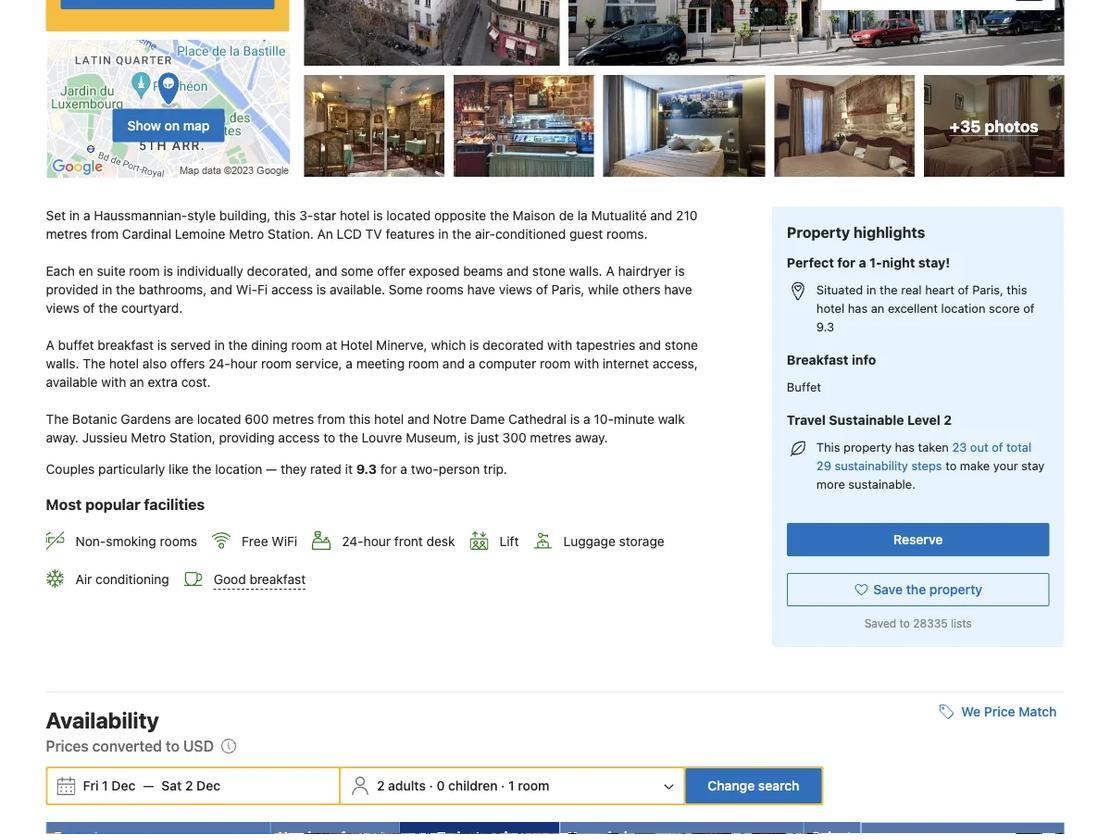 Task type: locate. For each thing, give the bounding box(es) containing it.
0 vertical spatial views
[[499, 282, 533, 297]]

others
[[623, 282, 661, 297]]

1 horizontal spatial for
[[837, 255, 856, 270]]

a down hotel
[[346, 356, 353, 371]]

an left excellent
[[871, 301, 885, 315]]

2 horizontal spatial 2
[[944, 412, 952, 428]]

conditioning
[[95, 572, 169, 587]]

paris,
[[552, 282, 585, 297], [973, 283, 1004, 297]]

23 out of total 29 sustainability steps link
[[817, 440, 1032, 473]]

hotel up lcd
[[340, 208, 370, 223]]

1 horizontal spatial metro
[[229, 227, 264, 242]]

decorated,
[[247, 264, 312, 279]]

wi-
[[236, 282, 257, 297]]

offers
[[170, 356, 205, 371]]

0 horizontal spatial ·
[[429, 778, 433, 793]]

for up 'situated'
[[837, 255, 856, 270]]

0 horizontal spatial with
[[101, 375, 126, 390]]

walls. up while
[[569, 264, 603, 279]]

· left 0
[[429, 778, 433, 793]]

this
[[817, 440, 840, 454]]

0 horizontal spatial 9.3
[[356, 462, 377, 477]]

property up lists
[[930, 582, 983, 597]]

1 horizontal spatial has
[[895, 440, 915, 454]]

1 vertical spatial metro
[[131, 430, 166, 446]]

0 horizontal spatial located
[[197, 412, 241, 427]]

1 vertical spatial 24-
[[342, 533, 364, 549]]

en
[[79, 264, 93, 279]]

like
[[169, 462, 189, 477]]

air-
[[475, 227, 495, 242]]

1 horizontal spatial this
[[349, 412, 371, 427]]

0 horizontal spatial property
[[844, 440, 892, 454]]

usd
[[183, 737, 214, 755]]

this up the station.
[[274, 208, 296, 223]]

1 horizontal spatial located
[[386, 208, 431, 223]]

views down provided
[[46, 301, 79, 316]]

1 vertical spatial walls.
[[46, 356, 79, 371]]

non-smoking rooms
[[75, 533, 197, 549]]

23 out of total 29 sustainability steps
[[817, 440, 1032, 473]]

2 vertical spatial with
[[101, 375, 126, 390]]

sustainable.
[[849, 477, 916, 491]]

1 vertical spatial the
[[46, 412, 69, 427]]

dec right sat
[[196, 778, 220, 793]]

to right the saved
[[900, 617, 910, 630]]

away. down 10-
[[575, 430, 608, 446]]

and up museum,
[[408, 412, 430, 427]]

in down perfect for a 1-night stay!
[[867, 283, 876, 297]]

1 vertical spatial rooms
[[160, 533, 197, 549]]

of
[[536, 282, 548, 297], [958, 283, 969, 297], [83, 301, 95, 316], [1023, 301, 1035, 315], [992, 440, 1003, 454]]

is
[[373, 208, 383, 223], [163, 264, 173, 279], [675, 264, 685, 279], [316, 282, 326, 297], [157, 338, 167, 353], [470, 338, 479, 353], [570, 412, 580, 427], [464, 430, 474, 446]]

1 horizontal spatial from
[[318, 412, 345, 427]]

rooms inside set in a haussmannian-style building, this 3-star hotel is located opposite the maison de la mutualité and 210 metres from cardinal lemoine metro station. an lcd tv features in the air-conditioned guest rooms. each en suite room is individually decorated, and some offer exposed beams and stone walls. a hairdryer is provided in the bathrooms, and wi-fi access is available. some rooms have views of paris, while others have views of the courtyard. a buffet breakfast is served in the dining room at hotel minerve, which is decorated with tapestries and stone walls. the hotel also offers 24-hour room service, a meeting room and a computer room with internet access, available with an extra cost. the botanic gardens are located 600 metres from this hotel and notre dame cathedral is a 10-minute walk away. jussieu metro station, providing access to the louvre museum, is just 300 metres away.
[[426, 282, 464, 297]]

has down 'situated'
[[848, 301, 868, 315]]

hairdryer
[[618, 264, 672, 279]]

photos
[[985, 116, 1039, 135]]

28335
[[913, 617, 948, 630]]

individually
[[177, 264, 243, 279]]

is right which
[[470, 338, 479, 353]]

0 vertical spatial walls.
[[569, 264, 603, 279]]

0 horizontal spatial a
[[46, 338, 54, 353]]

set
[[46, 208, 66, 223]]

0 horizontal spatial metres
[[46, 227, 87, 242]]

1 horizontal spatial have
[[664, 282, 692, 297]]

0 horizontal spatial walls.
[[46, 356, 79, 371]]

to up rated
[[323, 430, 335, 446]]

1 · from the left
[[429, 778, 433, 793]]

stay
[[1021, 459, 1045, 473]]

good
[[214, 572, 246, 587]]

saved to 28335 lists
[[865, 617, 972, 630]]

a left 10-
[[583, 412, 590, 427]]

1 right fri
[[102, 778, 108, 793]]

in down opposite
[[438, 227, 449, 242]]

1 vertical spatial location
[[215, 462, 262, 477]]

metro down building,
[[229, 227, 264, 242]]

room down decorated
[[540, 356, 571, 371]]

0 horizontal spatial dec
[[111, 778, 136, 793]]

is up also
[[157, 338, 167, 353]]

this
[[274, 208, 296, 223], [1007, 283, 1027, 297], [349, 412, 371, 427]]

2 1 from the left
[[508, 778, 515, 793]]

dining
[[251, 338, 288, 353]]

room up service,
[[291, 338, 322, 353]]

mutualité
[[591, 208, 647, 223]]

0 vertical spatial 24-
[[209, 356, 230, 371]]

show on map button
[[46, 39, 291, 179], [113, 109, 224, 142]]

9.3 right it
[[356, 462, 377, 477]]

your
[[993, 459, 1018, 473]]

0 horizontal spatial away.
[[46, 430, 79, 446]]

in right the set
[[69, 208, 80, 223]]

1 horizontal spatial property
[[930, 582, 983, 597]]

rooms down exposed
[[426, 282, 464, 297]]

of inside the 23 out of total 29 sustainability steps
[[992, 440, 1003, 454]]

room inside dropdown button
[[518, 778, 550, 793]]

0 vertical spatial an
[[871, 301, 885, 315]]

the
[[490, 208, 509, 223], [452, 227, 472, 242], [116, 282, 135, 297], [880, 283, 898, 297], [98, 301, 118, 316], [228, 338, 248, 353], [339, 430, 358, 446], [192, 462, 212, 477], [906, 582, 926, 597]]

0 vertical spatial property
[[844, 440, 892, 454]]

0 vertical spatial —
[[266, 462, 277, 477]]

this up the score
[[1007, 283, 1027, 297]]

with left the tapestries at the top
[[547, 338, 572, 353]]

museum,
[[406, 430, 461, 446]]

1 have from the left
[[467, 282, 495, 297]]

breakfast up also
[[98, 338, 154, 353]]

24- left the front
[[342, 533, 364, 549]]

have
[[467, 282, 495, 297], [664, 282, 692, 297]]

room right children
[[518, 778, 550, 793]]

1 horizontal spatial 1
[[508, 778, 515, 793]]

conditioned
[[495, 227, 566, 242]]

maison
[[513, 208, 556, 223]]

scored 9.3 element
[[1016, 0, 1046, 1]]

1 vertical spatial this
[[1007, 283, 1027, 297]]

dec right fri
[[111, 778, 136, 793]]

a left two- on the bottom of page
[[400, 462, 407, 477]]

and left some
[[315, 264, 338, 279]]

0 vertical spatial has
[[848, 301, 868, 315]]

1 vertical spatial hour
[[364, 533, 391, 549]]

1 horizontal spatial location
[[941, 301, 986, 315]]

a up while
[[606, 264, 615, 279]]

taken
[[918, 440, 949, 454]]

also
[[142, 356, 167, 371]]

walls. up available
[[46, 356, 79, 371]]

paris, up the score
[[973, 283, 1004, 297]]

0 horizontal spatial has
[[848, 301, 868, 315]]

an down also
[[130, 375, 144, 390]]

cost.
[[181, 375, 211, 390]]

0 vertical spatial stone
[[532, 264, 566, 279]]

1 away. from the left
[[46, 430, 79, 446]]

1 horizontal spatial an
[[871, 301, 885, 315]]

breakfast info
[[787, 352, 876, 367]]

front
[[394, 533, 423, 549]]

— left sat
[[143, 778, 154, 793]]

we price match
[[961, 704, 1057, 719]]

has inside situated in the real heart of paris, this hotel has an excellent location score of 9.3
[[848, 301, 868, 315]]

1 vertical spatial has
[[895, 440, 915, 454]]

0 vertical spatial this
[[274, 208, 296, 223]]

0 horizontal spatial hour
[[230, 356, 258, 371]]

trip.
[[483, 462, 507, 477]]

rooms down facilities on the left bottom of page
[[160, 533, 197, 549]]

a left the buffet
[[46, 338, 54, 353]]

hotel
[[341, 338, 373, 353]]

views down beams
[[499, 282, 533, 297]]

metro
[[229, 227, 264, 242], [131, 430, 166, 446]]

2
[[944, 412, 952, 428], [185, 778, 193, 793], [377, 778, 385, 793]]

of right heart
[[958, 283, 969, 297]]

1 vertical spatial —
[[143, 778, 154, 793]]

access,
[[653, 356, 698, 371]]

with up botanic
[[101, 375, 126, 390]]

1 inside dropdown button
[[508, 778, 515, 793]]

stone down conditioned
[[532, 264, 566, 279]]

1 right children
[[508, 778, 515, 793]]

located up features
[[386, 208, 431, 223]]

0 horizontal spatial have
[[467, 282, 495, 297]]

access up the they
[[278, 430, 320, 446]]

show
[[127, 118, 161, 133]]

property up sustainability
[[844, 440, 892, 454]]

stone up access, on the top right
[[665, 338, 698, 353]]

0 horizontal spatial metro
[[131, 430, 166, 446]]

2 right sat
[[185, 778, 193, 793]]

more
[[817, 477, 845, 491]]

2 left adults
[[377, 778, 385, 793]]

0 horizontal spatial 1
[[102, 778, 108, 793]]

2 adults · 0 children · 1 room
[[377, 778, 550, 793]]

0 horizontal spatial —
[[143, 778, 154, 793]]

most popular facilities
[[46, 496, 205, 514]]

notre
[[433, 412, 467, 427]]

has left taken
[[895, 440, 915, 454]]

dame
[[470, 412, 505, 427]]

children
[[448, 778, 498, 793]]

breakfast down the wifi
[[250, 572, 306, 587]]

1 vertical spatial an
[[130, 375, 144, 390]]

0 vertical spatial breakfast
[[98, 338, 154, 353]]

1 horizontal spatial metres
[[273, 412, 314, 427]]

this property has taken
[[817, 440, 952, 454]]

0 horizontal spatial 24-
[[209, 356, 230, 371]]

location
[[941, 301, 986, 315], [215, 462, 262, 477]]

have down beams
[[467, 282, 495, 297]]

2 right level
[[944, 412, 952, 428]]

1 horizontal spatial views
[[499, 282, 533, 297]]

0 horizontal spatial stone
[[532, 264, 566, 279]]

1 vertical spatial property
[[930, 582, 983, 597]]

features
[[386, 227, 435, 242]]

1 horizontal spatial rooms
[[426, 282, 464, 297]]

0 vertical spatial located
[[386, 208, 431, 223]]

the
[[83, 356, 106, 371], [46, 412, 69, 427]]

0 vertical spatial metro
[[229, 227, 264, 242]]

1 horizontal spatial walls.
[[569, 264, 603, 279]]

in inside situated in the real heart of paris, this hotel has an excellent location score of 9.3
[[867, 283, 876, 297]]

stone
[[532, 264, 566, 279], [665, 338, 698, 353]]

match
[[1019, 704, 1057, 719]]

room down minerve,
[[408, 356, 439, 371]]

fri 1 dec button
[[75, 769, 143, 803]]

2 · from the left
[[501, 778, 505, 793]]

2 horizontal spatial this
[[1007, 283, 1027, 297]]

24- inside set in a haussmannian-style building, this 3-star hotel is located opposite the maison de la mutualité and 210 metres from cardinal lemoine metro station. an lcd tv features in the air-conditioned guest rooms. each en suite room is individually decorated, and some offer exposed beams and stone walls. a hairdryer is provided in the bathrooms, and wi-fi access is available. some rooms have views of paris, while others have views of the courtyard. a buffet breakfast is served in the dining room at hotel minerve, which is decorated with tapestries and stone walls. the hotel also offers 24-hour room service, a meeting room and a computer room with internet access, available with an extra cost. the botanic gardens are located 600 metres from this hotel and notre dame cathedral is a 10-minute walk away. jussieu metro station, providing access to the louvre museum, is just 300 metres away.
[[209, 356, 230, 371]]

converted
[[92, 737, 162, 755]]

1 vertical spatial with
[[574, 356, 599, 371]]

property
[[844, 440, 892, 454], [930, 582, 983, 597]]

hotel inside situated in the real heart of paris, this hotel has an excellent location score of 9.3
[[817, 301, 845, 315]]

1 1 from the left
[[102, 778, 108, 793]]

hotel left also
[[109, 356, 139, 371]]

to down 23
[[946, 459, 957, 473]]

real
[[901, 283, 922, 297]]

the left botanic
[[46, 412, 69, 427]]

0 horizontal spatial for
[[380, 462, 397, 477]]

1 vertical spatial 9.3
[[356, 462, 377, 477]]

building,
[[219, 208, 271, 223]]

of right out
[[992, 440, 1003, 454]]

2 horizontal spatial with
[[574, 356, 599, 371]]

this up louvre
[[349, 412, 371, 427]]

away. up couples on the bottom left of the page
[[46, 430, 79, 446]]

metro down gardens
[[131, 430, 166, 446]]

breakfast
[[98, 338, 154, 353], [250, 572, 306, 587]]

a right the set
[[83, 208, 90, 223]]

0 vertical spatial hour
[[230, 356, 258, 371]]

from up rated
[[318, 412, 345, 427]]

paris, left while
[[552, 282, 585, 297]]

rated
[[310, 462, 342, 477]]

to inside set in a haussmannian-style building, this 3-star hotel is located opposite the maison de la mutualité and 210 metres from cardinal lemoine metro station. an lcd tv features in the air-conditioned guest rooms. each en suite room is individually decorated, and some offer exposed beams and stone walls. a hairdryer is provided in the bathrooms, and wi-fi access is available. some rooms have views of paris, while others have views of the courtyard. a buffet breakfast is served in the dining room at hotel minerve, which is decorated with tapestries and stone walls. the hotel also offers 24-hour room service, a meeting room and a computer room with internet access, available with an extra cost. the botanic gardens are located 600 metres from this hotel and notre dame cathedral is a 10-minute walk away. jussieu metro station, providing access to the louvre museum, is just 300 metres away.
[[323, 430, 335, 446]]

0 horizontal spatial this
[[274, 208, 296, 223]]

0 vertical spatial the
[[83, 356, 106, 371]]

metres down the set
[[46, 227, 87, 242]]

change search
[[708, 778, 800, 793]]

tv
[[365, 227, 382, 242]]

0 horizontal spatial breakfast
[[98, 338, 154, 353]]

0 horizontal spatial the
[[46, 412, 69, 427]]

buffet
[[787, 380, 821, 394]]

an inside set in a haussmannian-style building, this 3-star hotel is located opposite the maison de la mutualité and 210 metres from cardinal lemoine metro station. an lcd tv features in the air-conditioned guest rooms. each en suite room is individually decorated, and some offer exposed beams and stone walls. a hairdryer is provided in the bathrooms, and wi-fi access is available. some rooms have views of paris, while others have views of the courtyard. a buffet breakfast is served in the dining room at hotel minerve, which is decorated with tapestries and stone walls. the hotel also offers 24-hour room service, a meeting room and a computer room with internet access, available with an extra cost. the botanic gardens are located 600 metres from this hotel and notre dame cathedral is a 10-minute walk away. jussieu metro station, providing access to the louvre museum, is just 300 metres away.
[[130, 375, 144, 390]]

from up suite
[[91, 227, 119, 242]]

dec
[[111, 778, 136, 793], [196, 778, 220, 793]]

9.3 up breakfast info
[[817, 320, 834, 334]]

1 horizontal spatial paris,
[[973, 283, 1004, 297]]

2 horizontal spatial metres
[[530, 430, 572, 446]]

0 vertical spatial metres
[[46, 227, 87, 242]]

for down louvre
[[380, 462, 397, 477]]

1 vertical spatial stone
[[665, 338, 698, 353]]

free wifi
[[242, 533, 297, 549]]

is up tv
[[373, 208, 383, 223]]

1 vertical spatial views
[[46, 301, 79, 316]]

1 horizontal spatial away.
[[575, 430, 608, 446]]

of right the score
[[1023, 301, 1035, 315]]

1 horizontal spatial 24-
[[342, 533, 364, 549]]

location down the providing
[[215, 462, 262, 477]]

— left the they
[[266, 462, 277, 477]]

info
[[852, 352, 876, 367]]

0 vertical spatial 9.3
[[817, 320, 834, 334]]

an inside situated in the real heart of paris, this hotel has an excellent location score of 9.3
[[871, 301, 885, 315]]

the down the buffet
[[83, 356, 106, 371]]

· right children
[[501, 778, 505, 793]]

location down heart
[[941, 301, 986, 315]]

24- up cost.
[[209, 356, 230, 371]]

0 horizontal spatial from
[[91, 227, 119, 242]]

—
[[266, 462, 277, 477], [143, 778, 154, 793]]

located up station,
[[197, 412, 241, 427]]

hour left the front
[[364, 533, 391, 549]]

0 horizontal spatial paris,
[[552, 282, 585, 297]]

search
[[758, 778, 800, 793]]

1 vertical spatial for
[[380, 462, 397, 477]]

1 vertical spatial metres
[[273, 412, 314, 427]]

property highlights
[[787, 224, 925, 241]]

1 horizontal spatial the
[[83, 356, 106, 371]]

access down decorated,
[[271, 282, 313, 297]]

metres right the 600
[[273, 412, 314, 427]]

hotel down 'situated'
[[817, 301, 845, 315]]

0 vertical spatial with
[[547, 338, 572, 353]]

travel
[[787, 412, 826, 428]]

1 horizontal spatial dec
[[196, 778, 220, 793]]

0 vertical spatial location
[[941, 301, 986, 315]]



Task type: describe. For each thing, give the bounding box(es) containing it.
0 horizontal spatial rooms
[[160, 533, 197, 549]]

make
[[960, 459, 990, 473]]

score
[[989, 301, 1020, 315]]

is left 10-
[[570, 412, 580, 427]]

gardens
[[121, 412, 171, 427]]

change
[[708, 778, 755, 793]]

wifi
[[272, 533, 297, 549]]

facilities
[[144, 496, 205, 514]]

breakfast
[[787, 352, 849, 367]]

some
[[341, 264, 374, 279]]

on
[[164, 118, 180, 133]]

save the property
[[873, 582, 983, 597]]

computer
[[479, 356, 536, 371]]

0 vertical spatial access
[[271, 282, 313, 297]]

buffet
[[58, 338, 94, 353]]

fi
[[257, 282, 268, 297]]

210
[[676, 208, 698, 223]]

breakfast inside set in a haussmannian-style building, this 3-star hotel is located opposite the maison de la mutualité and 210 metres from cardinal lemoine metro station. an lcd tv features in the air-conditioned guest rooms. each en suite room is individually decorated, and some offer exposed beams and stone walls. a hairdryer is provided in the bathrooms, and wi-fi access is available. some rooms have views of paris, while others have views of the courtyard. a buffet breakfast is served in the dining room at hotel minerve, which is decorated with tapestries and stone walls. the hotel also offers 24-hour room service, a meeting room and a computer room with internet access, available with an extra cost. the botanic gardens are located 600 metres from this hotel and notre dame cathedral is a 10-minute walk away. jussieu metro station, providing access to the louvre museum, is just 300 metres away.
[[98, 338, 154, 353]]

haussmannian-
[[94, 208, 187, 223]]

offer
[[377, 264, 405, 279]]

1 horizontal spatial stone
[[665, 338, 698, 353]]

0 horizontal spatial 2
[[185, 778, 193, 793]]

prices converted to usd
[[46, 737, 214, 755]]

bathrooms,
[[139, 282, 207, 297]]

1 dec from the left
[[111, 778, 136, 793]]

two-
[[411, 462, 439, 477]]

2 inside dropdown button
[[377, 778, 385, 793]]

situated in the real heart of paris, this hotel has an excellent location score of 9.3
[[817, 283, 1035, 334]]

cathedral
[[508, 412, 567, 427]]

save
[[873, 582, 903, 597]]

2 dec from the left
[[196, 778, 220, 793]]

available.
[[330, 282, 385, 297]]

storage
[[619, 533, 665, 549]]

good breakfast
[[214, 572, 306, 587]]

paris, inside set in a haussmannian-style building, this 3-star hotel is located opposite the maison de la mutualité and 210 metres from cardinal lemoine metro station. an lcd tv features in the air-conditioned guest rooms. each en suite room is individually decorated, and some offer exposed beams and stone walls. a hairdryer is provided in the bathrooms, and wi-fi access is available. some rooms have views of paris, while others have views of the courtyard. a buffet breakfast is served in the dining room at hotel minerve, which is decorated with tapestries and stone walls. the hotel also offers 24-hour room service, a meeting room and a computer room with internet access, available with an extra cost. the botanic gardens are located 600 metres from this hotel and notre dame cathedral is a 10-minute walk away. jussieu metro station, providing access to the louvre museum, is just 300 metres away.
[[552, 282, 585, 297]]

de
[[559, 208, 574, 223]]

non-
[[75, 533, 106, 549]]

a left 'computer' at the top left of page
[[468, 356, 475, 371]]

night
[[882, 255, 915, 270]]

available
[[46, 375, 98, 390]]

+35 photos
[[950, 116, 1039, 135]]

room down dining
[[261, 356, 292, 371]]

out
[[970, 440, 989, 454]]

600
[[245, 412, 269, 427]]

1 vertical spatial access
[[278, 430, 320, 446]]

hour inside set in a haussmannian-style building, this 3-star hotel is located opposite the maison de la mutualité and 210 metres from cardinal lemoine metro station. an lcd tv features in the air-conditioned guest rooms. each en suite room is individually decorated, and some offer exposed beams and stone walls. a hairdryer is provided in the bathrooms, and wi-fi access is available. some rooms have views of paris, while others have views of the courtyard. a buffet breakfast is served in the dining room at hotel minerve, which is decorated with tapestries and stone walls. the hotel also offers 24-hour room service, a meeting room and a computer room with internet access, available with an extra cost. the botanic gardens are located 600 metres from this hotel and notre dame cathedral is a 10-minute walk away. jussieu metro station, providing access to the louvre museum, is just 300 metres away.
[[230, 356, 258, 371]]

in right served
[[214, 338, 225, 353]]

courtyard.
[[121, 301, 183, 316]]

highlights
[[854, 224, 925, 241]]

of down conditioned
[[536, 282, 548, 297]]

some
[[389, 282, 423, 297]]

+35
[[950, 116, 981, 135]]

hotel up louvre
[[374, 412, 404, 427]]

reserve button
[[787, 523, 1050, 556]]

0 vertical spatial a
[[606, 264, 615, 279]]

beams
[[463, 264, 503, 279]]

property inside button
[[930, 582, 983, 597]]

walk
[[658, 412, 685, 427]]

at
[[326, 338, 337, 353]]

2 away. from the left
[[575, 430, 608, 446]]

2 vertical spatial metres
[[530, 430, 572, 446]]

lists
[[951, 617, 972, 630]]

the inside situated in the real heart of paris, this hotel has an excellent location score of 9.3
[[880, 283, 898, 297]]

couples particularly like the location — they rated it 9.3 for a two-person trip.
[[46, 462, 507, 477]]

0 horizontal spatial location
[[215, 462, 262, 477]]

to make your stay more sustainable.
[[817, 459, 1045, 491]]

rooms.
[[607, 227, 648, 242]]

0 horizontal spatial views
[[46, 301, 79, 316]]

2 vertical spatial this
[[349, 412, 371, 427]]

excellent
[[888, 301, 938, 315]]

adults
[[388, 778, 426, 793]]

room right suite
[[129, 264, 160, 279]]

24-hour front desk
[[342, 533, 455, 549]]

1 horizontal spatial hour
[[364, 533, 391, 549]]

to left usd
[[166, 737, 180, 755]]

is right hairdryer
[[675, 264, 685, 279]]

+35 photos link
[[924, 75, 1064, 177]]

this inside situated in the real heart of paris, this hotel has an excellent location score of 9.3
[[1007, 283, 1027, 297]]

exposed
[[409, 264, 460, 279]]

1 horizontal spatial with
[[547, 338, 572, 353]]

louvre
[[362, 430, 402, 446]]

1 vertical spatial a
[[46, 338, 54, 353]]

3-
[[299, 208, 313, 223]]

star
[[313, 208, 336, 223]]

sat 2 dec button
[[154, 769, 228, 803]]

in down suite
[[102, 282, 112, 297]]

property
[[787, 224, 850, 241]]

and left 210
[[650, 208, 673, 223]]

1 vertical spatial located
[[197, 412, 241, 427]]

1 horizontal spatial breakfast
[[250, 572, 306, 587]]

we
[[961, 704, 981, 719]]

10-
[[594, 412, 614, 427]]

show on map section
[[38, 0, 297, 179]]

save the property button
[[787, 573, 1050, 606]]

of down provided
[[83, 301, 95, 316]]

cardinal
[[122, 227, 171, 242]]

price
[[984, 704, 1015, 719]]

station.
[[268, 227, 314, 242]]

lcd
[[337, 227, 362, 242]]

a left 1- at top
[[859, 255, 866, 270]]

la
[[578, 208, 588, 223]]

1 horizontal spatial —
[[266, 462, 277, 477]]

and down which
[[443, 356, 465, 371]]

saved
[[865, 617, 897, 630]]

most
[[46, 496, 82, 514]]

botanic
[[72, 412, 117, 427]]

location inside situated in the real heart of paris, this hotel has an excellent location score of 9.3
[[941, 301, 986, 315]]

9.3 inside situated in the real heart of paris, this hotel has an excellent location score of 9.3
[[817, 320, 834, 334]]

popular
[[85, 496, 140, 514]]

and down individually
[[210, 282, 232, 297]]

2 have from the left
[[664, 282, 692, 297]]

luggage storage
[[563, 533, 665, 549]]

0 vertical spatial for
[[837, 255, 856, 270]]

change search button
[[686, 768, 822, 804]]

meeting
[[356, 356, 405, 371]]

while
[[588, 282, 619, 297]]

served
[[170, 338, 211, 353]]

is left available.
[[316, 282, 326, 297]]

which
[[431, 338, 466, 353]]

station,
[[170, 430, 216, 446]]

decorated
[[483, 338, 544, 353]]

23
[[952, 440, 967, 454]]

to inside 'to make your stay more sustainable.'
[[946, 459, 957, 473]]

paris, inside situated in the real heart of paris, this hotel has an excellent location score of 9.3
[[973, 283, 1004, 297]]

and right beams
[[507, 264, 529, 279]]

luggage
[[563, 533, 616, 549]]

perfect for a 1-night stay!
[[787, 255, 950, 270]]

set in a haussmannian-style building, this 3-star hotel is located opposite the maison de la mutualité and 210 metres from cardinal lemoine metro station. an lcd tv features in the air-conditioned guest rooms. each en suite room is individually decorated, and some offer exposed beams and stone walls. a hairdryer is provided in the bathrooms, and wi-fi access is available. some rooms have views of paris, while others have views of the courtyard. a buffet breakfast is served in the dining room at hotel minerve, which is decorated with tapestries and stone walls. the hotel also offers 24-hour room service, a meeting room and a computer room with internet access, available with an extra cost. the botanic gardens are located 600 metres from this hotel and notre dame cathedral is a 10-minute walk away. jussieu metro station, providing access to the louvre museum, is just 300 metres away.
[[46, 208, 702, 446]]

is up bathrooms,
[[163, 264, 173, 279]]

is left just
[[464, 430, 474, 446]]

person
[[439, 462, 480, 477]]

free
[[242, 533, 268, 549]]

1 vertical spatial from
[[318, 412, 345, 427]]

29
[[817, 459, 831, 473]]

2 adults · 0 children · 1 room button
[[343, 768, 682, 804]]

0 vertical spatial from
[[91, 227, 119, 242]]

the inside the save the property button
[[906, 582, 926, 597]]

and up internet
[[639, 338, 661, 353]]



Task type: vqa. For each thing, say whether or not it's contained in the screenshot.
BATHROOMS,
yes



